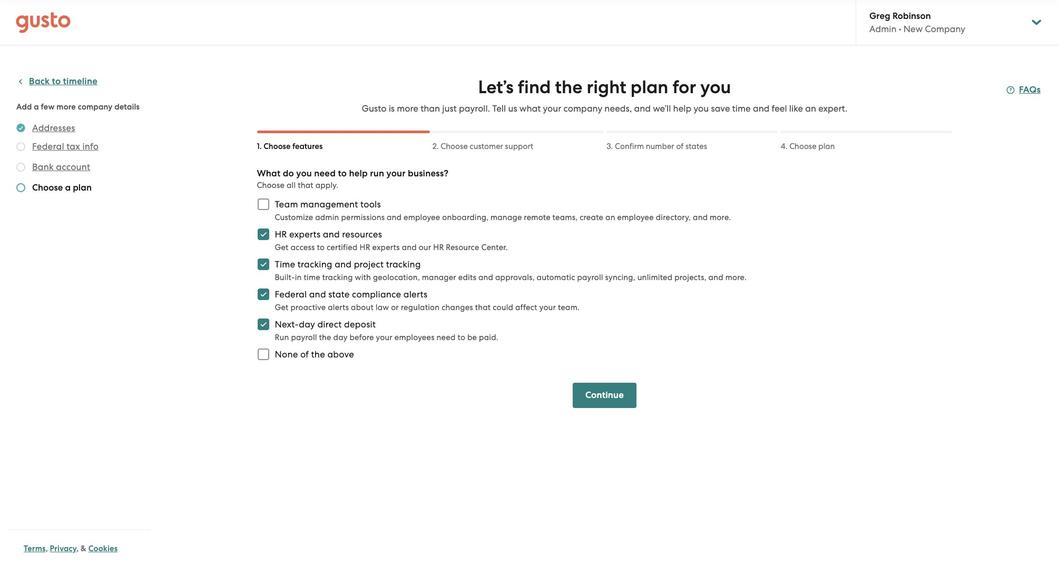 Task type: locate. For each thing, give the bounding box(es) containing it.
run
[[370, 168, 384, 179]]

a inside list
[[65, 182, 71, 193]]

center.
[[481, 243, 508, 252]]

1 horizontal spatial alerts
[[404, 289, 428, 300]]

terms link
[[24, 544, 46, 554]]

1 vertical spatial experts
[[372, 243, 400, 252]]

0 horizontal spatial ,
[[46, 544, 48, 554]]

your inside let's find the right plan for you gusto is more than just payroll. tell us what your company needs, and we'll help you save time and feel like an expert.
[[543, 103, 562, 114]]

0 horizontal spatial need
[[314, 168, 336, 179]]

day up above
[[333, 333, 348, 343]]

the left above
[[311, 349, 325, 360]]

choose up what
[[264, 142, 291, 151]]

1 horizontal spatial ,
[[77, 544, 79, 554]]

1 horizontal spatial payroll
[[577, 273, 603, 283]]

save
[[711, 103, 730, 114]]

projects,
[[675, 273, 707, 283]]

your right the "what"
[[543, 103, 562, 114]]

1 horizontal spatial that
[[475, 303, 491, 313]]

privacy
[[50, 544, 77, 554]]

0 horizontal spatial a
[[34, 102, 39, 112]]

cookies button
[[88, 543, 118, 556]]

your
[[543, 103, 562, 114], [387, 168, 406, 179], [540, 303, 556, 313], [376, 333, 393, 343]]

day down proactive
[[299, 319, 315, 330]]

team
[[275, 199, 298, 210]]

1 horizontal spatial need
[[437, 333, 456, 343]]

0 vertical spatial time
[[733, 103, 751, 114]]

like
[[790, 103, 803, 114]]

to left "be"
[[458, 333, 465, 343]]

1 horizontal spatial an
[[806, 103, 816, 114]]

tracking down time tracking and project tracking
[[322, 273, 353, 283]]

check image
[[16, 142, 25, 151], [16, 163, 25, 172]]

0 horizontal spatial of
[[300, 349, 309, 360]]

a
[[34, 102, 39, 112], [65, 182, 71, 193]]

0 horizontal spatial employee
[[404, 213, 440, 222]]

1 check image from the top
[[16, 142, 25, 151]]

could
[[493, 303, 513, 313]]

choose down like at the right top of the page
[[790, 142, 817, 151]]

hr right 'our'
[[433, 243, 444, 252]]

1 vertical spatial time
[[304, 273, 320, 283]]

choose
[[264, 142, 291, 151], [441, 142, 468, 151], [790, 142, 817, 151], [257, 181, 285, 190], [32, 182, 63, 193]]

of right none
[[300, 349, 309, 360]]

1 vertical spatial check image
[[16, 163, 25, 172]]

faqs
[[1019, 84, 1041, 95]]

check image for federal
[[16, 142, 25, 151]]

permissions
[[341, 213, 385, 222]]

2 vertical spatial plan
[[73, 182, 92, 193]]

1 vertical spatial the
[[319, 333, 331, 343]]

the right find at the top of the page
[[555, 76, 583, 98]]

project
[[354, 259, 384, 270]]

that left "could"
[[475, 303, 491, 313]]

1 vertical spatial an
[[606, 213, 615, 222]]

0 vertical spatial alerts
[[404, 289, 428, 300]]

your right run at the top of page
[[387, 168, 406, 179]]

plan down account
[[73, 182, 92, 193]]

direct
[[318, 319, 342, 330]]

1 vertical spatial more.
[[726, 273, 747, 283]]

experts up project
[[372, 243, 400, 252]]

0 horizontal spatial company
[[78, 102, 113, 112]]

1 horizontal spatial of
[[676, 142, 684, 151]]

0 horizontal spatial federal
[[32, 141, 64, 152]]

and up 'certified'
[[323, 229, 340, 240]]

1 horizontal spatial company
[[564, 103, 603, 114]]

team.
[[558, 303, 580, 313]]

get up "time"
[[275, 243, 289, 252]]

circle check image
[[16, 122, 25, 134]]

check image down circle check icon
[[16, 142, 25, 151]]

choose for choose features
[[264, 142, 291, 151]]

the down next-day direct deposit
[[319, 333, 331, 343]]

a down account
[[65, 182, 71, 193]]

a left few
[[34, 102, 39, 112]]

day
[[299, 319, 315, 330], [333, 333, 348, 343]]

unlimited
[[638, 273, 673, 283]]

bank account button
[[32, 161, 90, 173]]

1 employee from the left
[[404, 213, 440, 222]]

payroll.
[[459, 103, 490, 114]]

paid.
[[479, 333, 498, 343]]

be
[[467, 333, 477, 343]]

bank
[[32, 162, 54, 172]]

1 horizontal spatial federal
[[275, 289, 307, 300]]

0 vertical spatial help
[[673, 103, 692, 114]]

terms
[[24, 544, 46, 554]]

hr down customize on the top
[[275, 229, 287, 240]]

run payroll the day before your employees need to be paid.
[[275, 333, 498, 343]]

Team management tools checkbox
[[252, 193, 275, 216]]

1 vertical spatial get
[[275, 303, 289, 313]]

1 vertical spatial a
[[65, 182, 71, 193]]

2 check image from the top
[[16, 163, 25, 172]]

details
[[115, 102, 140, 112]]

to inside "button"
[[52, 76, 61, 87]]

plan inside let's find the right plan for you gusto is more than just payroll. tell us what your company needs, and we'll help you save time and feel like an expert.
[[631, 76, 669, 98]]

2 vertical spatial you
[[296, 168, 312, 179]]

0 horizontal spatial help
[[349, 168, 368, 179]]

0 vertical spatial more.
[[710, 213, 731, 222]]

compliance
[[352, 289, 401, 300]]

check image
[[16, 183, 25, 192]]

terms , privacy , & cookies
[[24, 544, 118, 554]]

that right all
[[298, 181, 314, 190]]

payroll left syncing,
[[577, 273, 603, 283]]

choose down what
[[257, 181, 285, 190]]

an right the create on the top of page
[[606, 213, 615, 222]]

the inside let's find the right plan for you gusto is more than just payroll. tell us what your company needs, and we'll help you save time and feel like an expert.
[[555, 76, 583, 98]]

2 get from the top
[[275, 303, 289, 313]]

check image up check image
[[16, 163, 25, 172]]

you right do
[[296, 168, 312, 179]]

law
[[376, 303, 389, 313]]

a for plan
[[65, 182, 71, 193]]

federal inside "button"
[[32, 141, 64, 152]]

the for payroll
[[319, 333, 331, 343]]

0 vertical spatial federal
[[32, 141, 64, 152]]

company
[[925, 24, 966, 34]]

more. right the projects,
[[726, 273, 747, 283]]

federal down addresses button
[[32, 141, 64, 152]]

, left privacy "link"
[[46, 544, 48, 554]]

edits
[[458, 273, 477, 283]]

0 vertical spatial a
[[34, 102, 39, 112]]

1 horizontal spatial day
[[333, 333, 348, 343]]

to right back
[[52, 76, 61, 87]]

0 vertical spatial need
[[314, 168, 336, 179]]

0 horizontal spatial more
[[57, 102, 76, 112]]

more.
[[710, 213, 731, 222], [726, 273, 747, 283]]

find
[[518, 76, 551, 98]]

0 horizontal spatial alerts
[[328, 303, 349, 313]]

alerts down state
[[328, 303, 349, 313]]

employee
[[404, 213, 440, 222], [618, 213, 654, 222]]

0 horizontal spatial payroll
[[291, 333, 317, 343]]

2 employee from the left
[[618, 213, 654, 222]]

time right in
[[304, 273, 320, 283]]

right
[[587, 76, 627, 98]]

choose down the bank
[[32, 182, 63, 193]]

payroll up none of the above
[[291, 333, 317, 343]]

1 vertical spatial that
[[475, 303, 491, 313]]

the for find
[[555, 76, 583, 98]]

choose left the customer on the top of page
[[441, 142, 468, 151]]

0 vertical spatial that
[[298, 181, 314, 190]]

automatic
[[537, 273, 575, 283]]

tell
[[492, 103, 506, 114]]

0 horizontal spatial experts
[[289, 229, 321, 240]]

1 horizontal spatial a
[[65, 182, 71, 193]]

1 vertical spatial federal
[[275, 289, 307, 300]]

management
[[300, 199, 358, 210]]

and left 'our'
[[402, 243, 417, 252]]

state
[[328, 289, 350, 300]]

need up apply.
[[314, 168, 336, 179]]

employee up 'our'
[[404, 213, 440, 222]]

feel
[[772, 103, 787, 114]]

payroll
[[577, 273, 603, 283], [291, 333, 317, 343]]

plan
[[631, 76, 669, 98], [819, 142, 835, 151], [73, 182, 92, 193]]

and right the projects,
[[709, 273, 724, 283]]

1 vertical spatial day
[[333, 333, 348, 343]]

you
[[701, 76, 731, 98], [694, 103, 709, 114], [296, 168, 312, 179]]

an right like at the right top of the page
[[806, 103, 816, 114]]

1 vertical spatial help
[[349, 168, 368, 179]]

all
[[287, 181, 296, 190]]

plan down expert.
[[819, 142, 835, 151]]

help right we'll at the top right of page
[[673, 103, 692, 114]]

addresses button
[[32, 122, 75, 134]]

federal down built-
[[275, 289, 307, 300]]

robinson
[[893, 11, 931, 22]]

apply.
[[316, 181, 339, 190]]

1 vertical spatial plan
[[819, 142, 835, 151]]

0 vertical spatial plan
[[631, 76, 669, 98]]

0 horizontal spatial plan
[[73, 182, 92, 193]]

1 horizontal spatial plan
[[631, 76, 669, 98]]

0 vertical spatial check image
[[16, 142, 25, 151]]

experts up access
[[289, 229, 321, 240]]

, left &
[[77, 544, 79, 554]]

alerts
[[404, 289, 428, 300], [328, 303, 349, 313]]

1 horizontal spatial help
[[673, 103, 692, 114]]

need left "be"
[[437, 333, 456, 343]]

0 vertical spatial day
[[299, 319, 315, 330]]

geolocation,
[[373, 273, 420, 283]]

privacy link
[[50, 544, 77, 554]]

what
[[520, 103, 541, 114]]

customize
[[275, 213, 313, 222]]

employee left directory,
[[618, 213, 654, 222]]

time right save
[[733, 103, 751, 114]]

company down timeline
[[78, 102, 113, 112]]

more right is
[[397, 103, 418, 114]]

choose customer support
[[441, 142, 534, 151]]

resources
[[342, 229, 382, 240]]

you up save
[[701, 76, 731, 98]]

1 horizontal spatial experts
[[372, 243, 400, 252]]

customize admin permissions and employee onboarding, manage remote teams, create an employee directory, and more.
[[275, 213, 731, 222]]

2 vertical spatial the
[[311, 349, 325, 360]]

cookies
[[88, 544, 118, 554]]

Time tracking and project tracking checkbox
[[252, 253, 275, 276]]

of left states
[[676, 142, 684, 151]]

and
[[634, 103, 651, 114], [753, 103, 770, 114], [387, 213, 402, 222], [693, 213, 708, 222], [323, 229, 340, 240], [402, 243, 417, 252], [335, 259, 352, 270], [479, 273, 493, 283], [709, 273, 724, 283], [309, 289, 326, 300]]

expert.
[[819, 103, 848, 114]]

0 vertical spatial an
[[806, 103, 816, 114]]

hr down resources at the left top of page
[[360, 243, 370, 252]]

1 get from the top
[[275, 243, 289, 252]]

0 vertical spatial the
[[555, 76, 583, 98]]

tracking
[[298, 259, 332, 270], [386, 259, 421, 270], [322, 273, 353, 283]]

onboarding,
[[442, 213, 489, 222]]

more right few
[[57, 102, 76, 112]]

time
[[733, 103, 751, 114], [304, 273, 320, 283]]

more. right directory,
[[710, 213, 731, 222]]

1 vertical spatial you
[[694, 103, 709, 114]]

choose inside list
[[32, 182, 63, 193]]

1 horizontal spatial more
[[397, 103, 418, 114]]

company down right
[[564, 103, 603, 114]]

1 horizontal spatial time
[[733, 103, 751, 114]]

tracking up geolocation,
[[386, 259, 421, 270]]

get up next-
[[275, 303, 289, 313]]

0 horizontal spatial that
[[298, 181, 314, 190]]

Federal and state compliance alerts checkbox
[[252, 283, 275, 306]]

federal for federal tax info
[[32, 141, 64, 152]]

hr experts and resources
[[275, 229, 382, 240]]

choose for choose a plan
[[32, 182, 63, 193]]

,
[[46, 544, 48, 554], [77, 544, 79, 554]]

plan up we'll at the top right of page
[[631, 76, 669, 98]]

more
[[57, 102, 76, 112], [397, 103, 418, 114]]

is
[[389, 103, 395, 114]]

add a few more company details
[[16, 102, 140, 112]]

0 vertical spatial get
[[275, 243, 289, 252]]

approvals,
[[495, 273, 535, 283]]

1 horizontal spatial employee
[[618, 213, 654, 222]]

HR experts and resources checkbox
[[252, 223, 275, 246]]

help left run at the top of page
[[349, 168, 368, 179]]

1 horizontal spatial hr
[[360, 243, 370, 252]]

you left save
[[694, 103, 709, 114]]

alerts up regulation
[[404, 289, 428, 300]]

to up apply.
[[338, 168, 347, 179]]

tax
[[66, 141, 80, 152]]

experts
[[289, 229, 321, 240], [372, 243, 400, 252]]



Task type: describe. For each thing, give the bounding box(es) containing it.
company inside let's find the right plan for you gusto is more than just payroll. tell us what your company needs, and we'll help you save time and feel like an expert.
[[564, 103, 603, 114]]

home image
[[16, 12, 71, 33]]

tools
[[361, 199, 381, 210]]

admin
[[315, 213, 339, 222]]

a for few
[[34, 102, 39, 112]]

and right edits at the top of the page
[[479, 273, 493, 283]]

choose features
[[264, 142, 323, 151]]

that inside what do you need to help run your business? choose all that apply.
[[298, 181, 314, 190]]

and up get access to certified hr experts and our hr resource center.
[[387, 213, 402, 222]]

we'll
[[653, 103, 671, 114]]

plan inside list
[[73, 182, 92, 193]]

to inside what do you need to help run your business? choose all that apply.
[[338, 168, 347, 179]]

directory,
[[656, 213, 691, 222]]

create
[[580, 213, 604, 222]]

back to timeline
[[29, 76, 98, 87]]

support
[[505, 142, 534, 151]]

1 , from the left
[[46, 544, 48, 554]]

1 vertical spatial need
[[437, 333, 456, 343]]

changes
[[442, 303, 473, 313]]

regulation
[[401, 303, 440, 313]]

about
[[351, 303, 374, 313]]

0 vertical spatial payroll
[[577, 273, 603, 283]]

0 vertical spatial you
[[701, 76, 731, 98]]

back
[[29, 76, 50, 87]]

choose inside what do you need to help run your business? choose all that apply.
[[257, 181, 285, 190]]

federal for federal and state compliance alerts
[[275, 289, 307, 300]]

certified
[[327, 243, 358, 252]]

and right directory,
[[693, 213, 708, 222]]

get for hr
[[275, 243, 289, 252]]

time inside let's find the right plan for you gusto is more than just payroll. tell us what your company needs, and we'll help you save time and feel like an expert.
[[733, 103, 751, 114]]

than
[[421, 103, 440, 114]]

addresses
[[32, 123, 75, 133]]

0 horizontal spatial hr
[[275, 229, 287, 240]]

faqs button
[[1007, 84, 1041, 96]]

get proactive alerts about law or regulation changes that could affect your team.
[[275, 303, 580, 313]]

team management tools
[[275, 199, 381, 210]]

the for of
[[311, 349, 325, 360]]

and left feel
[[753, 103, 770, 114]]

continue
[[586, 390, 624, 401]]

info
[[82, 141, 99, 152]]

states
[[686, 142, 707, 151]]

help inside let's find the right plan for you gusto is more than just payroll. tell us what your company needs, and we'll help you save time and feel like an expert.
[[673, 103, 692, 114]]

you inside what do you need to help run your business? choose all that apply.
[[296, 168, 312, 179]]

more inside let's find the right plan for you gusto is more than just payroll. tell us what your company needs, and we'll help you save time and feel like an expert.
[[397, 103, 418, 114]]

2 , from the left
[[77, 544, 79, 554]]

run
[[275, 333, 289, 343]]

or
[[391, 303, 399, 313]]

next-day direct deposit
[[275, 319, 376, 330]]

0 vertical spatial of
[[676, 142, 684, 151]]

with
[[355, 273, 371, 283]]

teams,
[[553, 213, 578, 222]]

and down 'certified'
[[335, 259, 352, 270]]

your inside what do you need to help run your business? choose all that apply.
[[387, 168, 406, 179]]

1 vertical spatial payroll
[[291, 333, 317, 343]]

1 vertical spatial alerts
[[328, 303, 349, 313]]

greg
[[870, 11, 891, 22]]

employees
[[395, 333, 435, 343]]

greg robinson admin • new company
[[870, 11, 966, 34]]

0 vertical spatial experts
[[289, 229, 321, 240]]

choose for choose plan
[[790, 142, 817, 151]]

•
[[899, 24, 902, 34]]

deposit
[[344, 319, 376, 330]]

us
[[508, 103, 517, 114]]

gusto
[[362, 103, 387, 114]]

confirm
[[615, 142, 644, 151]]

tracking down access
[[298, 259, 332, 270]]

time tracking and project tracking
[[275, 259, 421, 270]]

1 vertical spatial of
[[300, 349, 309, 360]]

0 horizontal spatial day
[[299, 319, 315, 330]]

what
[[257, 168, 281, 179]]

none of the above
[[275, 349, 354, 360]]

above
[[328, 349, 354, 360]]

&
[[81, 544, 86, 554]]

your right before
[[376, 333, 393, 343]]

built-in time tracking with geolocation, manager edits and approvals, automatic payroll syncing, unlimited projects, and more.
[[275, 273, 747, 283]]

an inside let's find the right plan for you gusto is more than just payroll. tell us what your company needs, and we'll help you save time and feel like an expert.
[[806, 103, 816, 114]]

our
[[419, 243, 431, 252]]

check image for bank
[[16, 163, 25, 172]]

timeline
[[63, 76, 98, 87]]

Next-day direct deposit checkbox
[[252, 313, 275, 336]]

needs,
[[605, 103, 632, 114]]

let's
[[478, 76, 514, 98]]

few
[[41, 102, 55, 112]]

account
[[56, 162, 90, 172]]

proactive
[[291, 303, 326, 313]]

admin
[[870, 24, 897, 34]]

get for federal
[[275, 303, 289, 313]]

choose a plan
[[32, 182, 92, 193]]

access
[[291, 243, 315, 252]]

features
[[292, 142, 323, 151]]

federal tax info button
[[32, 140, 99, 153]]

need inside what do you need to help run your business? choose all that apply.
[[314, 168, 336, 179]]

0 horizontal spatial time
[[304, 273, 320, 283]]

choose a plan list
[[16, 122, 146, 197]]

your left team.
[[540, 303, 556, 313]]

number
[[646, 142, 675, 151]]

help inside what do you need to help run your business? choose all that apply.
[[349, 168, 368, 179]]

2 horizontal spatial hr
[[433, 243, 444, 252]]

federal tax info
[[32, 141, 99, 152]]

and up proactive
[[309, 289, 326, 300]]

add
[[16, 102, 32, 112]]

what do you need to help run your business? choose all that apply.
[[257, 168, 449, 190]]

manage
[[491, 213, 522, 222]]

0 horizontal spatial an
[[606, 213, 615, 222]]

2 horizontal spatial plan
[[819, 142, 835, 151]]

in
[[295, 273, 302, 283]]

bank account
[[32, 162, 90, 172]]

business?
[[408, 168, 449, 179]]

None of the above checkbox
[[252, 343, 275, 366]]

for
[[673, 76, 696, 98]]

time
[[275, 259, 295, 270]]

new
[[904, 24, 923, 34]]

choose for choose customer support
[[441, 142, 468, 151]]

manager
[[422, 273, 456, 283]]

to down "hr experts and resources"
[[317, 243, 325, 252]]

none
[[275, 349, 298, 360]]

and left we'll at the top right of page
[[634, 103, 651, 114]]

get access to certified hr experts and our hr resource center.
[[275, 243, 508, 252]]



Task type: vqa. For each thing, say whether or not it's contained in the screenshot.
THE BUILT-
yes



